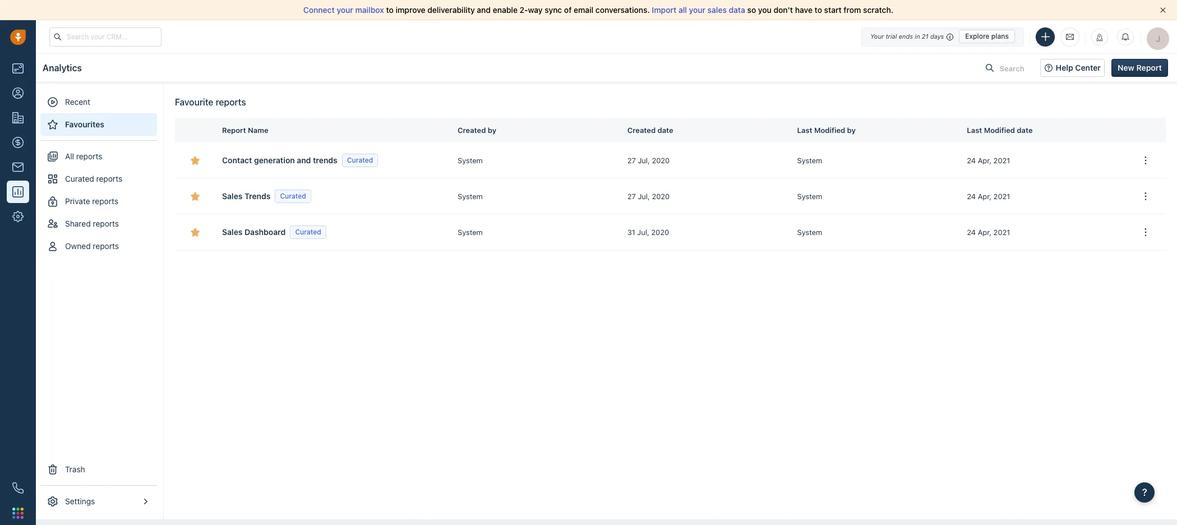 Task type: locate. For each thing, give the bounding box(es) containing it.
email
[[574, 5, 594, 15]]

from
[[844, 5, 862, 15]]

to
[[386, 5, 394, 15], [815, 5, 823, 15]]

your
[[337, 5, 353, 15], [689, 5, 706, 15]]

scratch.
[[864, 5, 894, 15]]

1 your from the left
[[337, 5, 353, 15]]

connect your mailbox link
[[303, 5, 386, 15]]

1 to from the left
[[386, 5, 394, 15]]

send email image
[[1067, 32, 1074, 41]]

phone element
[[7, 477, 29, 499]]

0 horizontal spatial your
[[337, 5, 353, 15]]

don't
[[774, 5, 793, 15]]

1 horizontal spatial to
[[815, 5, 823, 15]]

connect
[[303, 5, 335, 15]]

0 horizontal spatial to
[[386, 5, 394, 15]]

explore plans link
[[960, 30, 1016, 43]]

start
[[825, 5, 842, 15]]

1 horizontal spatial your
[[689, 5, 706, 15]]

to right mailbox
[[386, 5, 394, 15]]

to left start
[[815, 5, 823, 15]]

your left mailbox
[[337, 5, 353, 15]]

your trial ends in 21 days
[[871, 33, 944, 40]]

plans
[[992, 32, 1009, 40]]

your right all
[[689, 5, 706, 15]]

Search your CRM... text field
[[49, 27, 162, 46]]

trial
[[886, 33, 897, 40]]



Task type: vqa. For each thing, say whether or not it's contained in the screenshot.
the deliverability
yes



Task type: describe. For each thing, give the bounding box(es) containing it.
sync
[[545, 5, 562, 15]]

freshworks switcher image
[[12, 508, 24, 519]]

in
[[915, 33, 921, 40]]

connect your mailbox to improve deliverability and enable 2-way sync of email conversations. import all your sales data so you don't have to start from scratch.
[[303, 5, 894, 15]]

2 your from the left
[[689, 5, 706, 15]]

2-
[[520, 5, 528, 15]]

conversations.
[[596, 5, 650, 15]]

import
[[652, 5, 677, 15]]

enable
[[493, 5, 518, 15]]

2 to from the left
[[815, 5, 823, 15]]

have
[[795, 5, 813, 15]]

you
[[758, 5, 772, 15]]

way
[[528, 5, 543, 15]]

mailbox
[[355, 5, 384, 15]]

your
[[871, 33, 884, 40]]

data
[[729, 5, 746, 15]]

import all your sales data link
[[652, 5, 748, 15]]

days
[[931, 33, 944, 40]]

ends
[[899, 33, 913, 40]]

all
[[679, 5, 687, 15]]

of
[[564, 5, 572, 15]]

deliverability
[[428, 5, 475, 15]]

sales
[[708, 5, 727, 15]]

and
[[477, 5, 491, 15]]

21
[[922, 33, 929, 40]]

improve
[[396, 5, 426, 15]]

phone image
[[12, 483, 24, 494]]

close image
[[1161, 7, 1166, 13]]

what's new image
[[1096, 33, 1104, 41]]

explore plans
[[966, 32, 1009, 40]]

explore
[[966, 32, 990, 40]]

so
[[748, 5, 756, 15]]



